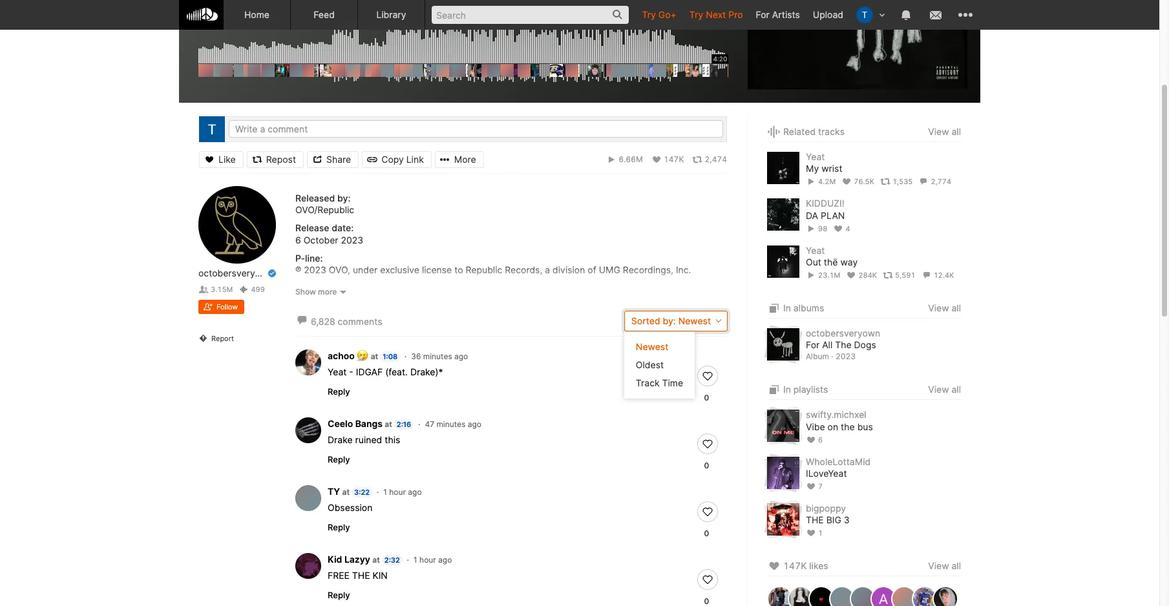 Task type: locate. For each thing, give the bounding box(es) containing it.
like button
[[199, 151, 243, 168]]

track time
[[636, 377, 683, 388]]

ago right 47
[[468, 419, 481, 429]]

report link
[[198, 334, 276, 348]]

499 link
[[239, 285, 265, 294]]

1 vertical spatial minutes
[[436, 419, 465, 429]]

reply link for obsession
[[328, 522, 350, 532]]

ago right the 36 at the bottom left
[[454, 351, 468, 361]]

1 horizontal spatial 1
[[414, 555, 417, 565]]

2 reply link from the top
[[328, 454, 350, 465]]

at inside ceelo bangs at 2:16 · 47 minutes ago
[[385, 419, 392, 429]]

kin
[[373, 570, 388, 581]]

in left albums
[[783, 303, 791, 314]]

newest link
[[624, 338, 695, 356]]

yeat inside yeat my wrist
[[806, 151, 825, 162]]

track stats element containing 23.1m
[[806, 268, 961, 282]]

yeat link up my
[[806, 151, 825, 162]]

2023 down date:
[[341, 234, 363, 245]]

147k left 2,474 link
[[664, 154, 684, 164]]

bigpoppy the big 3 1
[[806, 503, 850, 538]]

octobersveryown link up 3.15m
[[198, 268, 273, 279]]

0 horizontal spatial try
[[642, 9, 656, 20]]

1 vertical spatial 1
[[818, 529, 823, 538]]

1 yeat link from the top
[[806, 151, 825, 162]]

ceelo bangs at 2:16 · 47 minutes ago
[[328, 418, 481, 429]]

2,474
[[705, 154, 727, 164]]

1 vertical spatial set image
[[767, 382, 781, 398]]

None search field
[[425, 0, 636, 29]]

3 0 from the top
[[704, 529, 709, 538]]

sound image
[[767, 124, 781, 140]]

by: inside released by: ovo/republic
[[337, 193, 351, 204]]

van gerber's avatar element
[[912, 586, 938, 606]]

0 horizontal spatial 2023
[[304, 264, 326, 275]]

2:16 link
[[394, 419, 414, 430]]

yeat inside yeat out thë way
[[806, 245, 825, 256]]

2 view all from the top
[[928, 302, 961, 313]]

147k for 147k
[[664, 154, 684, 164]]

my wrist element
[[767, 152, 799, 184]]

octobersveryown up the the
[[806, 328, 880, 339]]

reply for drake ruined this
[[328, 454, 350, 465]]

try next pro link
[[683, 0, 749, 29]]

lukaharkin's avatar element
[[933, 586, 958, 606]]

0 vertical spatial yeat
[[806, 151, 825, 162]]

1 vertical spatial hour
[[419, 555, 436, 565]]

drake
[[328, 434, 353, 445]]

ago for drake ruined this
[[468, 419, 481, 429]]

1 horizontal spatial try
[[689, 9, 703, 20]]

0 horizontal spatial the
[[352, 570, 370, 581]]

yeat link for out
[[806, 245, 825, 256]]

inc.
[[676, 264, 691, 275]]

copy link
[[381, 153, 424, 164]]

1 horizontal spatial 6
[[818, 435, 823, 444]]

4 reply link from the top
[[328, 590, 350, 600]]

at for 🤧
[[371, 351, 378, 361]]

at right the 'ty'
[[342, 487, 350, 497]]

upload link
[[806, 0, 850, 29]]

0 horizontal spatial 1
[[383, 487, 387, 497]]

℗
[[295, 264, 301, 275]]

ago for free the kin
[[438, 555, 452, 565]]

octobersveryown for octobersveryown for all the dogs album · 2023
[[806, 328, 880, 339]]

47
[[425, 419, 434, 429]]

view for likes
[[928, 561, 949, 572]]

minutes for drake ruined this
[[436, 419, 465, 429]]

1 set image from the top
[[767, 301, 781, 316]]

2023 down the the
[[836, 351, 856, 361]]

0 horizontal spatial 6
[[295, 234, 301, 245]]

0 vertical spatial newest
[[678, 315, 711, 326]]

reply link down free
[[328, 590, 350, 600]]

try next pro
[[689, 9, 743, 20]]

2 set image from the top
[[767, 382, 781, 398]]

miles gabriel's avatar element
[[767, 586, 793, 606]]

the inside bigpoppy the big 3 1
[[806, 515, 824, 526]]

the down lazyy
[[352, 570, 370, 581]]

1 right "2:32"
[[414, 555, 417, 565]]

at
[[371, 351, 378, 361], [385, 419, 392, 429], [342, 487, 350, 497], [372, 555, 380, 565]]

4 view from the top
[[928, 561, 949, 572]]

try for try next pro
[[689, 9, 703, 20]]

1 vertical spatial by:
[[663, 315, 676, 326]]

1 horizontal spatial the
[[806, 515, 824, 526]]

6 inside the release date: 6 october 2023
[[295, 234, 301, 245]]

2 horizontal spatial 1
[[818, 529, 823, 538]]

2 horizontal spatial 2023
[[836, 351, 856, 361]]

drake - idgaf (feat. yeat) element
[[748, 0, 967, 90]]

0 vertical spatial tara schultz's avatar element
[[856, 6, 873, 23]]

4 reply from the top
[[328, 590, 350, 600]]

0 horizontal spatial 147k
[[664, 154, 684, 164]]

23.1m
[[818, 271, 840, 280]]

track stats element
[[484, 151, 727, 168], [806, 175, 961, 189], [806, 222, 961, 236], [806, 268, 961, 282]]

1 right 3:22 link
[[383, 487, 387, 497]]

try left "go+"
[[642, 9, 656, 20]]

1 horizontal spatial 2023
[[341, 234, 363, 245]]

1 down the big 3 link
[[818, 529, 823, 538]]

1 inside ty at 3:22 · 1 hour ago
[[383, 487, 387, 497]]

reply link for free the kin
[[328, 590, 350, 600]]

octobersveryown for octobersveryown
[[198, 268, 273, 279]]

reply link for yeat - idgaf (feat. drake)*
[[328, 386, 350, 397]]

reply link down drake
[[328, 454, 350, 465]]

minutes inside ceelo bangs at 2:16 · 47 minutes ago
[[436, 419, 465, 429]]

· inside achoo 🤧 at 1:08 · 36 minutes ago
[[404, 351, 407, 361]]

2 vertical spatial yeat
[[328, 366, 347, 377]]

147k right like icon
[[783, 561, 807, 572]]

free
[[328, 570, 350, 581]]

in for in playlists
[[783, 384, 791, 395]]

2 vertical spatial 1
[[414, 555, 417, 565]]

yeat left the -
[[328, 366, 347, 377]]

1 in from the top
[[783, 303, 791, 314]]

kid lazyy's avatar element
[[295, 553, 321, 579]]

yeat out thë way
[[806, 245, 858, 268]]

reply
[[328, 386, 350, 397], [328, 454, 350, 465], [328, 522, 350, 532], [328, 590, 350, 600]]

ngc fronto's avatar element
[[808, 586, 834, 606]]

show more
[[295, 287, 337, 297]]

yeat for out thë way
[[806, 245, 825, 256]]

wrist
[[821, 163, 842, 174]]

1 horizontal spatial octobersveryown
[[806, 328, 880, 339]]

tara schultz's avatar element up like button
[[199, 116, 225, 142]]

1 0 from the top
[[704, 393, 709, 402]]

2 all from the top
[[952, 302, 961, 313]]

sorted by: newest
[[631, 315, 711, 326]]

by: right sorted
[[663, 315, 676, 326]]

1 vertical spatial in
[[783, 384, 791, 395]]

track stats element for kidduzi! da plan
[[806, 222, 961, 236]]

1 view from the top
[[928, 126, 949, 137]]

0 vertical spatial 6
[[295, 234, 301, 245]]

kidduzi! da plan
[[806, 198, 845, 221]]

0 horizontal spatial for
[[756, 9, 770, 20]]

thë
[[824, 257, 838, 268]]

at inside ty at 3:22 · 1 hour ago
[[342, 487, 350, 497]]

at left '2:16'
[[385, 419, 392, 429]]

0 vertical spatial for
[[756, 9, 770, 20]]

feed link
[[291, 0, 358, 30]]

plan
[[821, 210, 845, 221]]

2 try from the left
[[689, 9, 703, 20]]

view all for 147k likes
[[928, 561, 961, 572]]

0 vertical spatial octobersveryown
[[198, 268, 273, 279]]

kidduzi!
[[806, 198, 844, 209]]

1 vertical spatial 2023
[[304, 264, 326, 275]]

at inside kid lazyy at 2:32 · 1 hour ago
[[372, 555, 380, 565]]

kid lazyy at 2:32 · 1 hour ago
[[328, 554, 452, 565]]

way
[[840, 257, 858, 268]]

for up album ·
[[806, 339, 820, 350]]

da plan element
[[767, 199, 799, 231]]

1 horizontal spatial tara schultz's avatar element
[[856, 6, 873, 23]]

1 vertical spatial 147k
[[783, 561, 807, 572]]

yeat up my
[[806, 151, 825, 162]]

· for 🤧
[[404, 351, 407, 361]]

· inside ty at 3:22 · 1 hour ago
[[377, 487, 379, 497]]

track stats element containing 98
[[806, 222, 961, 236]]

1 view all from the top
[[928, 126, 961, 137]]

0 horizontal spatial hour
[[389, 487, 406, 497]]

6 link
[[806, 435, 823, 444]]

user 377636864's avatar element
[[891, 586, 917, 606]]

ago inside achoo 🤧 at 1:08 · 36 minutes ago
[[454, 351, 468, 361]]

2 view from the top
[[928, 302, 949, 313]]

1 horizontal spatial 147k
[[783, 561, 807, 572]]

reply link down the -
[[328, 386, 350, 397]]

set image left 'in albums'
[[767, 301, 781, 316]]

2 in from the top
[[783, 384, 791, 395]]

ago inside ceelo bangs at 2:16 · 47 minutes ago
[[468, 419, 481, 429]]

1 horizontal spatial hour
[[419, 555, 436, 565]]

ago inside kid lazyy at 2:32 · 1 hour ago
[[438, 555, 452, 565]]

0 horizontal spatial octobersveryown
[[198, 268, 273, 279]]

album ·
[[806, 351, 833, 361]]

2 reply from the top
[[328, 454, 350, 465]]

2 vertical spatial 2023
[[836, 351, 856, 361]]

1 link
[[806, 529, 823, 538]]

0 vertical spatial hour
[[389, 487, 406, 497]]

octobersveryown up 3.15m
[[198, 268, 273, 279]]

1 for 3:22
[[383, 487, 387, 497]]

for inside the octobersveryown for all the dogs album · 2023
[[806, 339, 820, 350]]

set image left in playlists
[[767, 382, 781, 398]]

1 vertical spatial the
[[352, 570, 370, 581]]

minutes right 47
[[436, 419, 465, 429]]

for left artists
[[756, 9, 770, 20]]

track time link
[[624, 374, 695, 392]]

0 horizontal spatial by:
[[337, 193, 351, 204]]

at right 🤧 at the left of the page
[[371, 351, 378, 361]]

6
[[295, 234, 301, 245], [818, 435, 823, 444]]

home link
[[224, 0, 291, 30]]

minutes up drake)*
[[423, 351, 452, 361]]

1 vertical spatial newest
[[636, 341, 668, 352]]

share button
[[307, 151, 359, 168]]

drake ruined this
[[328, 434, 400, 445]]

vibe on the bus link
[[806, 421, 873, 433]]

1 horizontal spatial for
[[806, 339, 820, 350]]

at inside achoo 🤧 at 1:08 · 36 minutes ago
[[371, 351, 378, 361]]

track stats element containing 6.66m
[[484, 151, 727, 168]]

3 view all from the top
[[928, 384, 961, 395]]

recordings,
[[623, 264, 673, 275]]

the
[[841, 421, 855, 432]]

1 horizontal spatial newest
[[678, 315, 711, 326]]

tj limegrover's avatar element
[[850, 586, 876, 606]]

try go+
[[642, 9, 677, 20]]

76.5k link
[[842, 177, 874, 186]]

library link
[[358, 0, 425, 30]]

1 vertical spatial octobersveryown
[[806, 328, 880, 339]]

minutes for yeat - idgaf (feat. drake)*
[[423, 351, 452, 361]]

0 vertical spatial 1
[[383, 487, 387, 497]]

3.15m link
[[198, 285, 233, 294]]

yeat up out
[[806, 245, 825, 256]]

· right "2:32"
[[407, 555, 409, 565]]

36
[[411, 351, 421, 361]]

1 inside kid lazyy at 2:32 · 1 hour ago
[[414, 555, 417, 565]]

0 vertical spatial 147k
[[664, 154, 684, 164]]

1 vertical spatial 6
[[818, 435, 823, 444]]

0 vertical spatial minutes
[[423, 351, 452, 361]]

reply down free
[[328, 590, 350, 600]]

track stats element for yeat out thë way
[[806, 268, 961, 282]]

reply down the -
[[328, 386, 350, 397]]

follow button
[[198, 300, 244, 314]]

3:22 link
[[352, 487, 372, 497]]

track stats element containing 4.2m
[[806, 175, 961, 189]]

tracks
[[818, 126, 845, 137]]

set image for in albums
[[767, 301, 781, 316]]

next
[[706, 9, 726, 20]]

reply link down 'obsession'
[[328, 522, 350, 532]]

1 inside bigpoppy the big 3 1
[[818, 529, 823, 538]]

2,774
[[931, 177, 951, 186]]

2023 down line:
[[304, 264, 326, 275]]

tara schultz's avatar element
[[856, 6, 873, 23], [199, 116, 225, 142]]

try
[[642, 9, 656, 20], [689, 9, 703, 20]]

in
[[783, 303, 791, 314], [783, 384, 791, 395]]

yeat link up out
[[806, 245, 825, 256]]

all for in playlists
[[952, 384, 961, 395]]

0 vertical spatial the
[[806, 515, 824, 526]]

6.66m
[[619, 154, 643, 164]]

1 reply from the top
[[328, 386, 350, 397]]

da
[[806, 210, 818, 221]]

at left 2:32 link
[[372, 555, 380, 565]]

1 for big
[[818, 529, 823, 538]]

yeat for my wrist
[[806, 151, 825, 162]]

reply down 'obsession'
[[328, 522, 350, 532]]

0 vertical spatial yeat link
[[806, 151, 825, 162]]

0 vertical spatial by:
[[337, 193, 351, 204]]

· inside ceelo bangs at 2:16 · 47 minutes ago
[[418, 419, 420, 429]]

1 horizontal spatial by:
[[663, 315, 676, 326]]

1 vertical spatial yeat link
[[806, 245, 825, 256]]

1 vertical spatial tara schultz's avatar element
[[199, 116, 225, 142]]

· inside kid lazyy at 2:32 · 1 hour ago
[[407, 555, 409, 565]]

ago right 3:22 link
[[408, 487, 422, 497]]

by:
[[337, 193, 351, 204], [663, 315, 676, 326]]

· left the 36 at the bottom left
[[404, 351, 407, 361]]

the for bigpoppy
[[806, 515, 824, 526]]

6 down vibe
[[818, 435, 823, 444]]

try left next
[[689, 9, 703, 20]]

by: up ovo/republic on the top
[[337, 193, 351, 204]]

3
[[844, 515, 850, 526]]

3 reply link from the top
[[328, 522, 350, 532]]

octobersveryown link up the the
[[806, 328, 880, 339]]

related tracks
[[783, 126, 845, 137]]

1 vertical spatial for
[[806, 339, 820, 350]]

6,828
[[311, 316, 335, 327]]

3 view from the top
[[928, 384, 949, 395]]

4 0 from the top
[[704, 596, 709, 606]]

in left playlists
[[783, 384, 791, 395]]

reply down drake
[[328, 454, 350, 465]]

the up 1 link
[[806, 515, 824, 526]]

1,535 link
[[880, 177, 913, 186]]

out thë way element
[[767, 245, 799, 278]]

tara schultz's avatar element right upload
[[856, 6, 873, 23]]

· for bangs
[[418, 419, 420, 429]]

1 all from the top
[[952, 126, 961, 137]]

achoo 🤧 link
[[328, 350, 369, 361]]

hour inside kid lazyy at 2:32 · 1 hour ago
[[419, 555, 436, 565]]

hour right 3:22 link
[[389, 487, 406, 497]]

3 reply from the top
[[328, 522, 350, 532]]

view all for in playlists
[[928, 384, 961, 395]]

like
[[218, 153, 236, 164]]

6 up p-
[[295, 234, 301, 245]]

ago right "2:32"
[[438, 555, 452, 565]]

4.2m
[[818, 177, 836, 186]]

0 vertical spatial 2023
[[341, 234, 363, 245]]

set image
[[767, 301, 781, 316], [767, 382, 781, 398]]

0 horizontal spatial octobersveryown link
[[198, 268, 273, 279]]

swifty.michxel vibe on the bus 6
[[806, 409, 873, 444]]

1 horizontal spatial octobersveryown link
[[806, 328, 880, 339]]

2 0 from the top
[[704, 461, 709, 470]]

records,
[[505, 264, 542, 275]]

hour right "2:32"
[[419, 555, 436, 565]]

1 reply link from the top
[[328, 386, 350, 397]]

0 horizontal spatial tara schultz's avatar element
[[199, 116, 225, 142]]

artists
[[772, 9, 800, 20]]

minutes inside achoo 🤧 at 1:08 · 36 minutes ago
[[423, 351, 452, 361]]

sorted
[[631, 315, 660, 326]]

newest up oldest
[[636, 341, 668, 352]]

0 vertical spatial set image
[[767, 301, 781, 316]]

swifty.michxel link
[[806, 409, 866, 420]]

2023 inside the octobersveryown for all the dogs album · 2023
[[836, 351, 856, 361]]

3 all from the top
[[952, 384, 961, 395]]

1 vertical spatial yeat
[[806, 245, 825, 256]]

reply for free the kin
[[328, 590, 350, 600]]

· right 3:22 link
[[377, 487, 379, 497]]

the
[[835, 339, 852, 350]]

2:32 link
[[382, 555, 403, 565]]

set image for in playlists
[[767, 382, 781, 398]]

all for 147k likes
[[952, 561, 961, 572]]

minutes
[[423, 351, 452, 361], [436, 419, 465, 429]]

wholelottamid link
[[806, 456, 871, 467]]

0 vertical spatial in
[[783, 303, 791, 314]]

2 yeat link from the top
[[806, 245, 825, 256]]

· left 47
[[418, 419, 420, 429]]

yeat
[[806, 151, 825, 162], [806, 245, 825, 256], [328, 366, 347, 377]]

1 try from the left
[[642, 9, 656, 20]]

in for in albums
[[783, 303, 791, 314]]

4 all from the top
[[952, 561, 961, 572]]

4 view all from the top
[[928, 561, 961, 572]]

newest up newest link
[[678, 315, 711, 326]]



Task type: vqa. For each thing, say whether or not it's contained in the screenshot.


Task type: describe. For each thing, give the bounding box(es) containing it.
try go+ link
[[636, 0, 683, 29]]

Search search field
[[432, 6, 629, 24]]

2:16
[[397, 420, 411, 429]]

achoo 🤧's avatar element
[[295, 349, 321, 375]]

kid lazyy link
[[328, 554, 370, 565]]

obsession
[[328, 502, 372, 513]]

ceelo bangs's avatar element
[[295, 417, 321, 443]]

12.4k
[[934, 271, 954, 280]]

reply for obsession
[[328, 522, 350, 532]]

swifty.michxel
[[806, 409, 866, 420]]

4 link
[[833, 224, 850, 233]]

reply for yeat - idgaf (feat. drake)*
[[328, 386, 350, 397]]

ausain maples's avatar element
[[870, 586, 896, 606]]

0 for this
[[704, 461, 709, 470]]

exclusive
[[380, 264, 419, 275]]

4
[[846, 224, 850, 233]]

try for try go+
[[642, 9, 656, 20]]

6 inside swifty.michxel vibe on the bus 6
[[818, 435, 823, 444]]

at for bangs
[[385, 419, 392, 429]]

out thë way link
[[806, 257, 858, 268]]

ty at 3:22 · 1 hour ago
[[328, 486, 422, 497]]

1,535
[[892, 177, 913, 186]]

dogs
[[854, 339, 876, 350]]

this
[[385, 434, 400, 445]]

98
[[818, 224, 827, 233]]

track stats element for yeat my wrist
[[806, 175, 961, 189]]

all for in albums
[[952, 302, 961, 313]]

like image
[[767, 559, 781, 574]]

a
[[545, 264, 550, 275]]

division
[[553, 264, 585, 275]]

idgaf
[[356, 366, 383, 377]]

user 450773481's avatar element
[[829, 586, 855, 606]]

499
[[251, 285, 265, 294]]

at for lazyy
[[372, 555, 380, 565]]

albums
[[793, 303, 824, 314]]

ovo,
[[329, 264, 350, 275]]

show more link
[[295, 287, 728, 298]]

wholelottamid iloveyeat 7
[[806, 456, 871, 491]]

p-
[[295, 253, 305, 264]]

home
[[244, 9, 269, 20]]

hour inside ty at 3:22 · 1 hour ago
[[389, 487, 406, 497]]

release date: 6 october 2023
[[295, 223, 363, 245]]

the for free
[[352, 570, 370, 581]]

link
[[406, 153, 424, 164]]

view for albums
[[928, 302, 949, 313]]

ruined
[[355, 434, 382, 445]]

line:
[[305, 253, 323, 264]]

for all the dogs element
[[767, 328, 799, 361]]

reply link for drake ruined this
[[328, 454, 350, 465]]

out
[[806, 257, 821, 268]]

ty link
[[328, 486, 340, 497]]

playlists
[[793, 384, 828, 395]]

vibe on the bus element
[[767, 410, 799, 442]]

1 vertical spatial octobersveryown link
[[806, 328, 880, 339]]

octobersveryown for all the dogs album · 2023
[[806, 328, 880, 361]]

date:
[[332, 223, 354, 234]]

yeat my wrist
[[806, 151, 842, 174]]

more
[[318, 287, 337, 297]]

by: for released
[[337, 193, 351, 204]]

for artists
[[756, 9, 800, 20]]

the big 3 link
[[806, 515, 850, 526]]

drake)*
[[410, 366, 443, 377]]

ago for yeat - idgaf (feat. drake)*
[[454, 351, 468, 361]]

free the kin
[[328, 570, 388, 581]]

p-line: ℗ 2023 ovo, under exclusive license to republic records, a division of umg recordings, inc.
[[295, 253, 691, 275]]

0 vertical spatial octobersveryown link
[[198, 268, 273, 279]]

yeat - idgaf (feat. drake)*
[[328, 366, 443, 377]]

october
[[304, 234, 338, 245]]

2023 inside p-line: ℗ 2023 ovo, under exclusive license to republic records, a division of umg recordings, inc.
[[304, 264, 326, 275]]

1:08
[[383, 352, 397, 361]]

library
[[376, 9, 406, 20]]

comments
[[338, 316, 382, 327]]

view all for related tracks
[[928, 126, 961, 137]]

the big 3 element
[[767, 503, 799, 536]]

Write a comment text field
[[229, 120, 723, 138]]

0 for kin
[[704, 596, 709, 606]]

go+
[[658, 9, 677, 20]]

for all the dogs link
[[806, 339, 876, 351]]

iloveyeat element
[[767, 457, 799, 489]]

view for playlists
[[928, 384, 949, 395]]

umg
[[599, 264, 620, 275]]

pro
[[729, 9, 743, 20]]

g0ne.'s avatar element
[[788, 586, 814, 606]]

all for related tracks
[[952, 126, 961, 137]]

7 link
[[806, 482, 823, 491]]

share
[[326, 153, 351, 164]]

more button
[[435, 151, 484, 168]]

ago inside ty at 3:22 · 1 hour ago
[[408, 487, 422, 497]]

big
[[826, 515, 841, 526]]

bigpoppy link
[[806, 503, 846, 514]]

oldest link
[[624, 356, 695, 374]]

147k for 147k likes
[[783, 561, 807, 572]]

147k link
[[651, 154, 684, 164]]

view for tracks
[[928, 126, 949, 137]]

time
[[662, 377, 683, 388]]

related
[[783, 126, 816, 137]]

released by: ovo/republic
[[295, 193, 354, 215]]

0 horizontal spatial newest
[[636, 341, 668, 352]]

repost
[[266, 153, 296, 164]]

0 for idgaf
[[704, 393, 709, 402]]

my
[[806, 163, 819, 174]]

ty
[[328, 486, 340, 497]]

release
[[295, 223, 329, 234]]

· for lazyy
[[407, 555, 409, 565]]

report
[[211, 334, 234, 343]]

in playlists
[[783, 384, 828, 395]]

view all for in albums
[[928, 302, 961, 313]]

bigpoppy
[[806, 503, 846, 514]]

more
[[454, 153, 476, 164]]

ovo/republic
[[295, 204, 354, 215]]

2:32
[[384, 556, 400, 565]]

3:22
[[354, 488, 370, 497]]

6,828 comments
[[311, 316, 382, 327]]

🤧
[[357, 350, 369, 361]]

by: for sorted
[[663, 315, 676, 326]]

comment image
[[295, 314, 309, 328]]

ty's avatar element
[[295, 485, 321, 511]]

for artists link
[[749, 0, 806, 29]]

oldest
[[636, 359, 664, 370]]

repost button
[[247, 151, 304, 168]]

7
[[818, 482, 823, 491]]

284k
[[858, 271, 877, 280]]

octobersveryown's avatar element
[[198, 186, 276, 264]]

2023 inside the release date: 6 october 2023
[[341, 234, 363, 245]]

da plan link
[[806, 210, 845, 222]]

yeat link for my
[[806, 151, 825, 162]]

3.15m
[[211, 285, 233, 294]]



